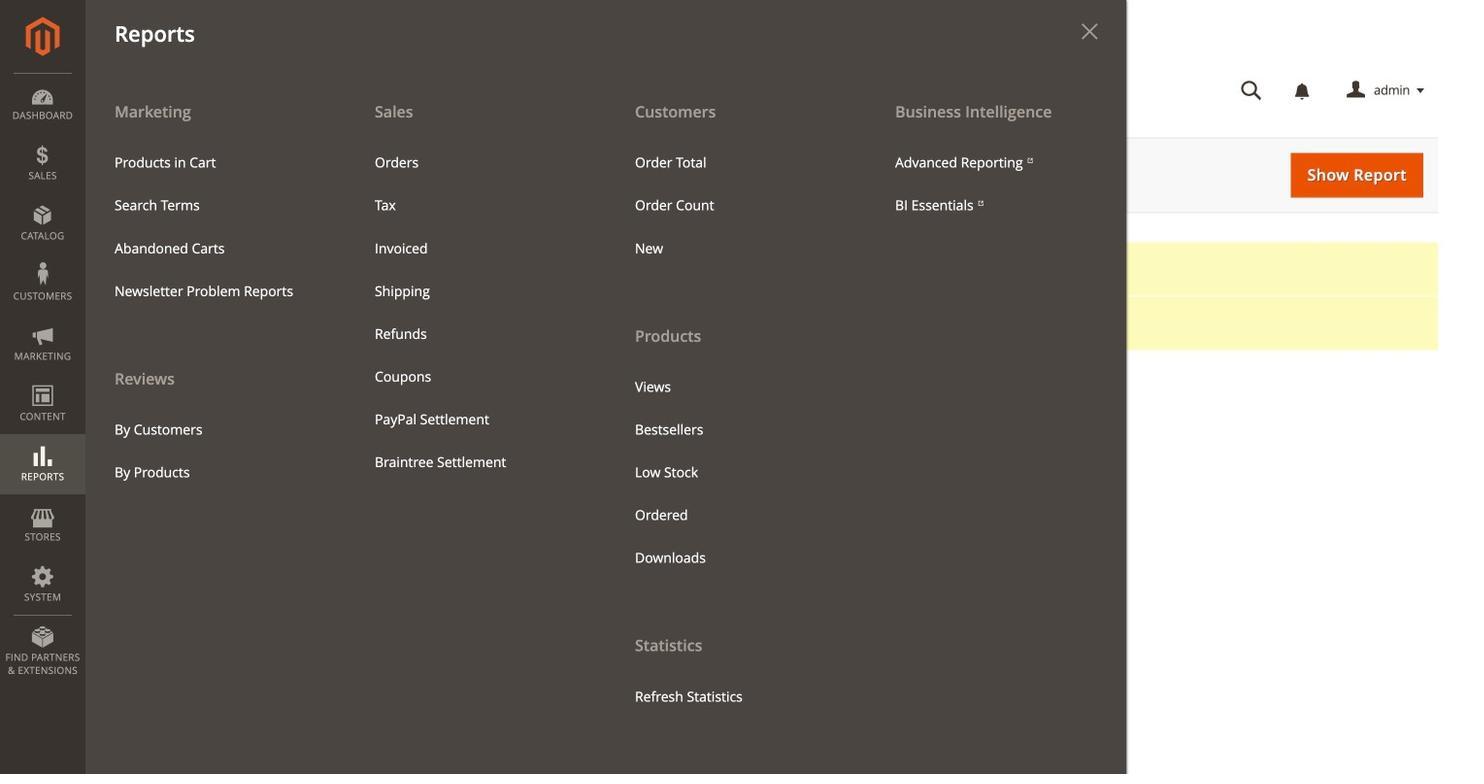 Task type: locate. For each thing, give the bounding box(es) containing it.
menu
[[85, 89, 1127, 774], [85, 89, 346, 494], [606, 89, 867, 718], [100, 142, 331, 313], [360, 142, 592, 484], [621, 142, 852, 270], [881, 142, 1112, 227], [621, 366, 852, 580], [100, 409, 331, 494]]

magento admin panel image
[[26, 17, 60, 56]]

menu bar
[[0, 0, 1127, 774]]

None text field
[[453, 571, 599, 603], [453, 632, 599, 664], [453, 571, 599, 603], [453, 632, 599, 664]]



